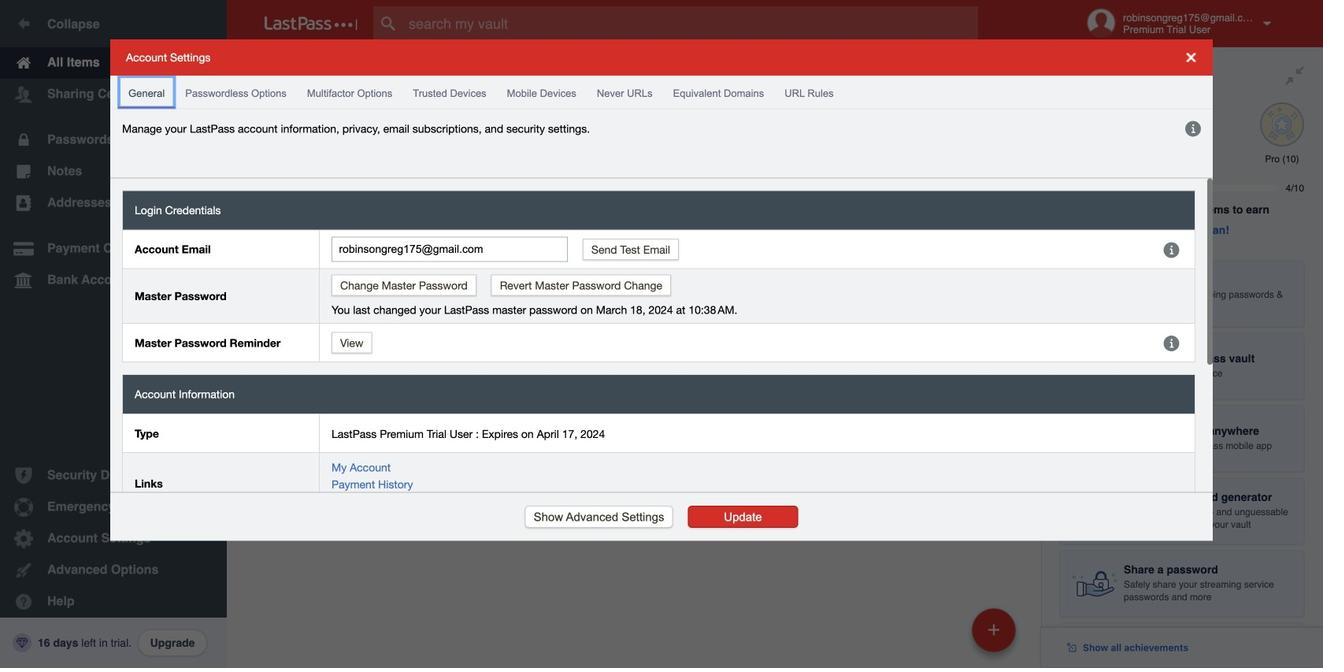 Task type: locate. For each thing, give the bounding box(es) containing it.
new item navigation
[[967, 604, 1026, 668]]



Task type: vqa. For each thing, say whether or not it's contained in the screenshot.
New Item element
no



Task type: describe. For each thing, give the bounding box(es) containing it.
vault options navigation
[[227, 47, 1042, 95]]

Search search field
[[374, 6, 1003, 41]]

new item image
[[989, 625, 1000, 636]]

search my vault text field
[[374, 6, 1003, 41]]

main navigation navigation
[[0, 0, 227, 668]]

lastpass image
[[265, 17, 358, 31]]



